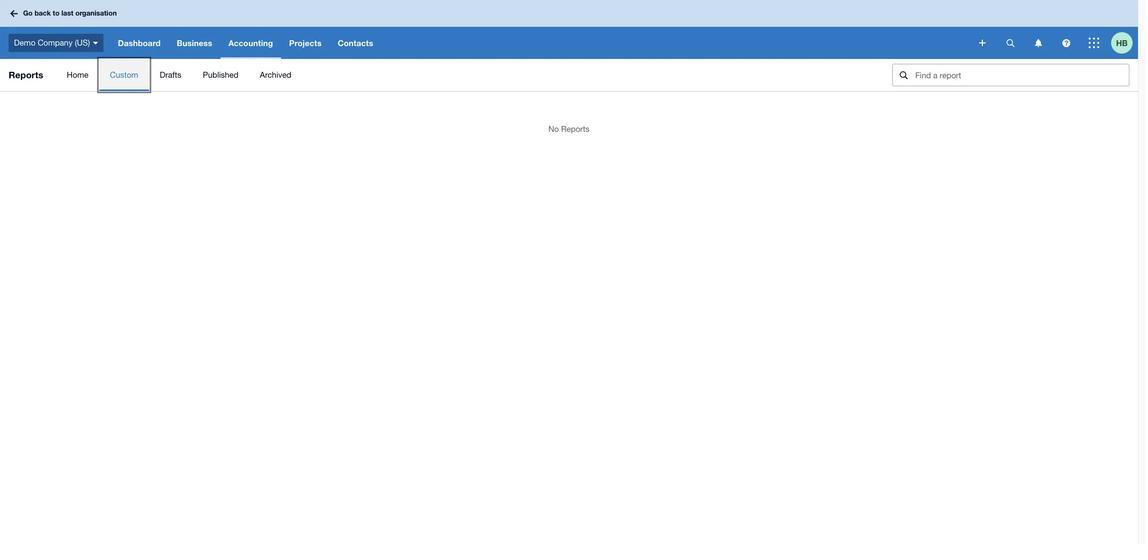 Task type: describe. For each thing, give the bounding box(es) containing it.
last
[[61, 9, 73, 17]]

demo company (us) button
[[0, 27, 110, 59]]

dashboard link
[[110, 27, 169, 59]]

home link
[[56, 59, 99, 91]]

navigation containing dashboard
[[110, 27, 972, 59]]

1 vertical spatial svg image
[[979, 40, 986, 46]]

no reports
[[548, 124, 590, 134]]

go back to last organisation link
[[6, 4, 123, 23]]

accounting
[[228, 38, 273, 48]]

custom menu item
[[99, 59, 149, 91]]

custom
[[110, 70, 138, 79]]

contacts button
[[330, 27, 381, 59]]

0 vertical spatial reports
[[9, 69, 43, 80]]

to
[[53, 9, 60, 17]]

(us)
[[75, 38, 90, 47]]

banner containing hb
[[0, 0, 1138, 59]]

custom link
[[99, 59, 149, 91]]

1 horizontal spatial reports
[[561, 124, 590, 134]]

home
[[67, 70, 88, 79]]

go back to last organisation
[[23, 9, 117, 17]]



Task type: locate. For each thing, give the bounding box(es) containing it.
0 horizontal spatial reports
[[9, 69, 43, 80]]

banner
[[0, 0, 1138, 59]]

organisation
[[75, 9, 117, 17]]

accounting button
[[220, 27, 281, 59]]

projects
[[289, 38, 322, 48]]

drafts
[[160, 70, 181, 79]]

drafts link
[[149, 59, 192, 91]]

demo
[[14, 38, 35, 47]]

dashboard
[[118, 38, 161, 48]]

1 vertical spatial reports
[[561, 124, 590, 134]]

no
[[548, 124, 559, 134]]

business
[[177, 38, 212, 48]]

svg image
[[1089, 38, 1099, 48], [1006, 39, 1014, 47], [1035, 39, 1042, 47], [1062, 39, 1070, 47], [93, 42, 98, 44]]

0 vertical spatial svg image
[[10, 10, 18, 17]]

published
[[203, 70, 238, 79]]

svg image
[[10, 10, 18, 17], [979, 40, 986, 46]]

reports right no
[[561, 124, 590, 134]]

svg image inside the "go back to last organisation" link
[[10, 10, 18, 17]]

hb
[[1116, 38, 1128, 47]]

reports down demo
[[9, 69, 43, 80]]

menu containing home
[[56, 59, 884, 91]]

go
[[23, 9, 33, 17]]

svg image up find a report text box
[[979, 40, 986, 46]]

archived
[[260, 70, 291, 79]]

0 horizontal spatial svg image
[[10, 10, 18, 17]]

published link
[[192, 59, 249, 91]]

company
[[38, 38, 73, 47]]

menu
[[56, 59, 884, 91]]

reports
[[9, 69, 43, 80], [561, 124, 590, 134]]

contacts
[[338, 38, 373, 48]]

1 horizontal spatial svg image
[[979, 40, 986, 46]]

svg image left go
[[10, 10, 18, 17]]

Find a report text field
[[914, 64, 1129, 86]]

projects button
[[281, 27, 330, 59]]

None field
[[892, 64, 1130, 86]]

back
[[35, 9, 51, 17]]

archived link
[[249, 59, 302, 91]]

navigation
[[110, 27, 972, 59]]

business button
[[169, 27, 220, 59]]

demo company (us)
[[14, 38, 90, 47]]

hb button
[[1111, 27, 1138, 59]]

svg image inside demo company (us) popup button
[[93, 42, 98, 44]]



Task type: vqa. For each thing, say whether or not it's contained in the screenshot.
Select start date FIELD on the top of page
no



